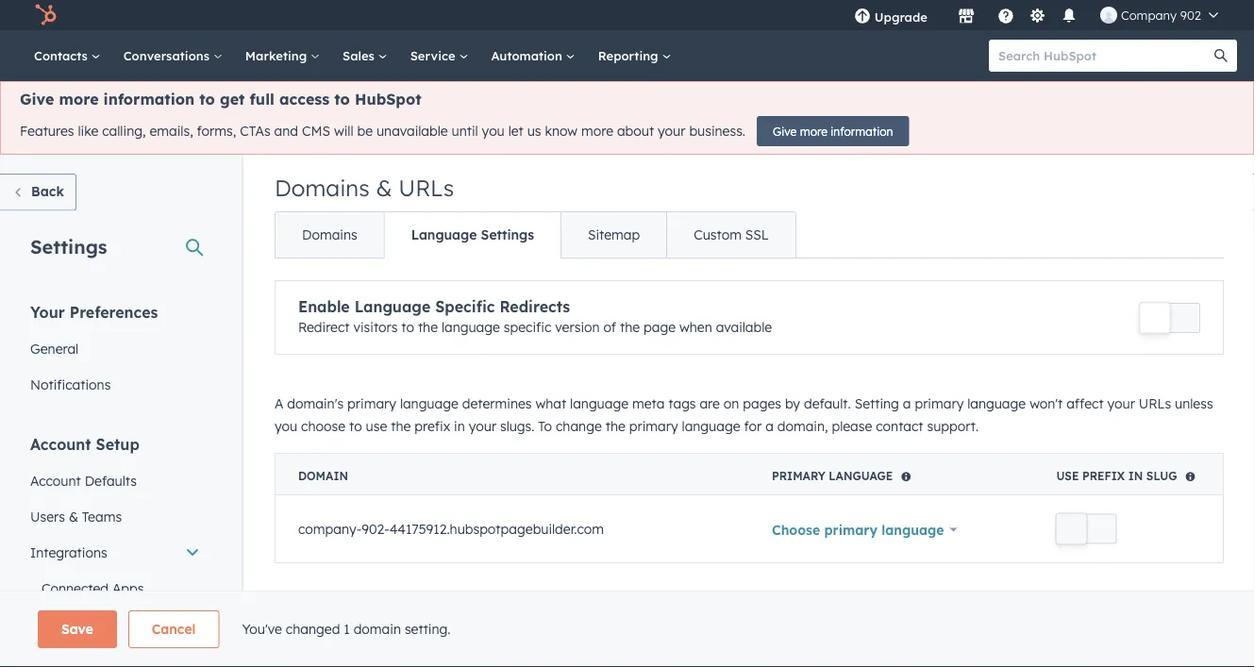 Task type: vqa. For each thing, say whether or not it's contained in the screenshot.
Data
no



Task type: describe. For each thing, give the bounding box(es) containing it.
domains link
[[276, 212, 384, 258]]

teams
[[82, 508, 122, 525]]

hubspot
[[355, 90, 421, 109]]

unavailable
[[376, 123, 448, 139]]

ctas
[[240, 123, 271, 139]]

language settings link
[[384, 212, 560, 258]]

domains for domains
[[302, 226, 357, 243]]

custom
[[694, 226, 742, 243]]

general link
[[19, 331, 211, 367]]

to
[[538, 418, 552, 435]]

connected
[[42, 580, 109, 596]]

choose
[[772, 521, 820, 538]]

domain's
[[287, 395, 344, 412]]

sales
[[343, 48, 378, 63]]

preferences
[[70, 302, 158, 321]]

full
[[250, 90, 274, 109]]

private apps
[[42, 616, 121, 632]]

users & teams link
[[19, 499, 211, 535]]

specific
[[504, 319, 551, 335]]

forms,
[[197, 123, 236, 139]]

about
[[617, 123, 654, 139]]

navigation containing domains
[[275, 211, 796, 259]]

what
[[535, 395, 566, 412]]

page
[[644, 319, 676, 335]]

primary up support.
[[915, 395, 964, 412]]

access
[[279, 90, 329, 109]]

the down specific
[[418, 319, 438, 335]]

language inside popup button
[[882, 521, 944, 538]]

0 vertical spatial urls
[[399, 174, 454, 202]]

domain
[[298, 469, 348, 483]]

upgrade image
[[854, 8, 871, 25]]

tags
[[668, 395, 696, 412]]

contact
[[876, 418, 923, 435]]

ssl
[[745, 226, 769, 243]]

available
[[716, 319, 772, 335]]

marketing link
[[234, 30, 331, 81]]

search button
[[1205, 40, 1237, 72]]

your
[[30, 302, 65, 321]]

notifications image
[[1061, 8, 1078, 25]]

cancel
[[152, 621, 196, 637]]

us
[[527, 123, 541, 139]]

2 horizontal spatial your
[[1107, 395, 1135, 412]]

1 horizontal spatial your
[[658, 123, 685, 139]]

specific
[[435, 297, 495, 316]]

won't
[[1030, 395, 1063, 412]]

give more information to get full access to hubspot
[[20, 90, 421, 109]]

reporting
[[598, 48, 662, 63]]

sales link
[[331, 30, 399, 81]]

emails,
[[149, 123, 193, 139]]

conversations link
[[112, 30, 234, 81]]

company 902 button
[[1089, 0, 1230, 30]]

enable language specific redirects redirect visitors to the language specific version of the page when available
[[298, 297, 772, 335]]

cms
[[302, 123, 330, 139]]

language inside the "enable language specific redirects redirect visitors to the language specific version of the page when available"
[[442, 319, 500, 335]]

prefix
[[414, 418, 450, 435]]

your preferences
[[30, 302, 158, 321]]

let
[[508, 123, 523, 139]]

in
[[1128, 469, 1143, 483]]

are
[[700, 395, 720, 412]]

language settings
[[411, 226, 534, 243]]

language inside navigation
[[411, 226, 477, 243]]

contacts
[[34, 48, 91, 63]]

back link
[[0, 174, 76, 211]]

save
[[61, 621, 93, 637]]

the right of
[[620, 319, 640, 335]]

service
[[410, 48, 459, 63]]

a domain's primary language determines what language meta tags are on pages by default. setting a primary language won't affect your urls unless you choose to use the prefix in your slugs. to change the primary language for a domain, please contact support.
[[275, 395, 1213, 435]]

902-
[[362, 521, 389, 537]]

menu containing company 902
[[841, 0, 1231, 30]]

account for account defaults
[[30, 472, 81, 489]]

features
[[20, 123, 74, 139]]

choose
[[301, 418, 345, 435]]

slugs.
[[500, 418, 534, 435]]

visitors
[[353, 319, 398, 335]]

marketplaces button
[[946, 0, 986, 30]]

hubspot link
[[23, 4, 71, 26]]

marketplaces image
[[958, 8, 975, 25]]

private apps link
[[19, 606, 211, 642]]

a
[[275, 395, 283, 412]]

to inside the "enable language specific redirects redirect visitors to the language specific version of the page when available"
[[401, 319, 414, 335]]

meta
[[632, 395, 665, 412]]

cancel button
[[128, 611, 219, 648]]

for
[[744, 418, 762, 435]]

version
[[555, 319, 600, 335]]

automation link
[[480, 30, 587, 81]]

to left get on the left of the page
[[199, 90, 215, 109]]

Search HubSpot search field
[[989, 40, 1220, 72]]

redirect
[[298, 319, 350, 335]]

apps for connected apps
[[112, 580, 144, 596]]

use
[[366, 418, 387, 435]]

account defaults link
[[19, 463, 211, 499]]

0 vertical spatial you
[[482, 123, 505, 139]]

domains & urls
[[275, 174, 454, 202]]

integrations button
[[19, 535, 211, 570]]

use prefix in slug
[[1056, 469, 1177, 483]]

connected apps
[[42, 580, 144, 596]]

1
[[344, 621, 350, 637]]

setup
[[96, 435, 139, 453]]



Task type: locate. For each thing, give the bounding box(es) containing it.
1 horizontal spatial give
[[773, 124, 797, 138]]

0 vertical spatial your
[[658, 123, 685, 139]]

know
[[545, 123, 578, 139]]

apps for private apps
[[89, 616, 121, 632]]

change
[[556, 418, 602, 435]]

1 vertical spatial urls
[[1139, 395, 1171, 412]]

0 vertical spatial language
[[411, 226, 477, 243]]

a right for on the bottom of page
[[765, 418, 774, 435]]

information for give more information to get full access to hubspot
[[103, 90, 195, 109]]

urls down unavailable
[[399, 174, 454, 202]]

0 horizontal spatial give
[[20, 90, 54, 109]]

choose primary language
[[772, 521, 944, 538]]

settings image
[[1029, 8, 1046, 25]]

features like calling, emails, forms, ctas and cms will be unavailable until you let us know more about your business.
[[20, 123, 746, 139]]

integrations
[[30, 544, 107, 561]]

help image
[[997, 8, 1014, 25]]

1 horizontal spatial &
[[376, 174, 392, 202]]

to left use
[[349, 418, 362, 435]]

a up "contact" at the bottom of page
[[903, 395, 911, 412]]

primary up use
[[347, 395, 396, 412]]

pages
[[743, 395, 781, 412]]

1 vertical spatial information
[[831, 124, 893, 138]]

give up features
[[20, 90, 54, 109]]

to inside a domain's primary language determines what language meta tags are on pages by default. setting a primary language won't affect your urls unless you choose to use the prefix in your slugs. to change the primary language for a domain, please contact support.
[[349, 418, 362, 435]]

more
[[59, 90, 99, 109], [581, 123, 613, 139], [800, 124, 827, 138]]

your
[[658, 123, 685, 139], [1107, 395, 1135, 412], [469, 418, 496, 435]]

your right 'about'
[[658, 123, 685, 139]]

primary right choose at right bottom
[[824, 521, 878, 538]]

language up specific
[[411, 226, 477, 243]]

1 horizontal spatial more
[[581, 123, 613, 139]]

default.
[[804, 395, 851, 412]]

settings down back on the top of the page
[[30, 234, 107, 258]]

1 vertical spatial a
[[765, 418, 774, 435]]

private
[[42, 616, 85, 632]]

search image
[[1214, 49, 1228, 62]]

users & teams
[[30, 508, 122, 525]]

until
[[451, 123, 478, 139]]

domains
[[275, 174, 370, 202], [302, 226, 357, 243]]

1 vertical spatial give
[[773, 124, 797, 138]]

1 vertical spatial language
[[354, 297, 431, 316]]

0 horizontal spatial a
[[765, 418, 774, 435]]

enable
[[298, 297, 350, 316]]

of
[[603, 319, 616, 335]]

menu
[[841, 0, 1231, 30]]

you down the a at left bottom
[[275, 418, 297, 435]]

primary down meta
[[629, 418, 678, 435]]

0 horizontal spatial your
[[469, 418, 496, 435]]

support.
[[927, 418, 979, 435]]

you inside a domain's primary language determines what language meta tags are on pages by default. setting a primary language won't affect your urls unless you choose to use the prefix in your slugs. to change the primary language for a domain, please contact support.
[[275, 418, 297, 435]]

language for enable
[[354, 297, 431, 316]]

1 account from the top
[[30, 435, 91, 453]]

settings link
[[1026, 5, 1049, 25]]

& for domains
[[376, 174, 392, 202]]

2 horizontal spatial more
[[800, 124, 827, 138]]

more for give more information
[[800, 124, 827, 138]]

to up the will
[[334, 90, 350, 109]]

1 vertical spatial account
[[30, 472, 81, 489]]

help button
[[990, 0, 1022, 30]]

sitemap
[[588, 226, 640, 243]]

& down the "features like calling, emails, forms, ctas and cms will be unavailable until you let us know more about your business."
[[376, 174, 392, 202]]

0 vertical spatial domains
[[275, 174, 370, 202]]

0 horizontal spatial settings
[[30, 234, 107, 258]]

a
[[903, 395, 911, 412], [765, 418, 774, 435]]

give more information link
[[757, 116, 909, 146]]

1 horizontal spatial you
[[482, 123, 505, 139]]

use
[[1056, 469, 1079, 483]]

0 vertical spatial give
[[20, 90, 54, 109]]

company
[[1121, 7, 1177, 23]]

to right visitors
[[401, 319, 414, 335]]

account for account setup
[[30, 435, 91, 453]]

& for users
[[69, 508, 78, 525]]

slug
[[1146, 469, 1177, 483]]

language down please
[[829, 469, 893, 483]]

your preferences element
[[19, 301, 211, 402]]

0 horizontal spatial information
[[103, 90, 195, 109]]

0 vertical spatial information
[[103, 90, 195, 109]]

account up the account defaults
[[30, 435, 91, 453]]

1 vertical spatial your
[[1107, 395, 1135, 412]]

to
[[199, 90, 215, 109], [334, 90, 350, 109], [401, 319, 414, 335], [349, 418, 362, 435]]

you've
[[242, 621, 282, 637]]

information
[[103, 90, 195, 109], [831, 124, 893, 138]]

0 horizontal spatial &
[[69, 508, 78, 525]]

0 vertical spatial account
[[30, 435, 91, 453]]

prefix
[[1082, 469, 1125, 483]]

mateo roberts image
[[1100, 7, 1117, 24]]

0 horizontal spatial you
[[275, 418, 297, 435]]

connected apps link
[[19, 570, 211, 606]]

when
[[679, 319, 712, 335]]

account setup element
[[19, 434, 211, 667]]

give more information
[[773, 124, 893, 138]]

navigation
[[275, 211, 796, 259]]

1 vertical spatial &
[[69, 508, 78, 525]]

service link
[[399, 30, 480, 81]]

1 horizontal spatial information
[[831, 124, 893, 138]]

will
[[334, 123, 353, 139]]

primary
[[347, 395, 396, 412], [915, 395, 964, 412], [629, 418, 678, 435], [824, 521, 878, 538]]

account
[[30, 435, 91, 453], [30, 472, 81, 489]]

give inside give more information link
[[773, 124, 797, 138]]

automation
[[491, 48, 566, 63]]

apps
[[112, 580, 144, 596], [89, 616, 121, 632]]

custom ssl
[[694, 226, 769, 243]]

marketing
[[245, 48, 310, 63]]

account setup
[[30, 435, 139, 453]]

1 vertical spatial domains
[[302, 226, 357, 243]]

domains for domains & urls
[[275, 174, 370, 202]]

setting
[[855, 395, 899, 412]]

please
[[832, 418, 872, 435]]

the
[[418, 319, 438, 335], [620, 319, 640, 335], [391, 418, 411, 435], [606, 418, 626, 435]]

your right in
[[469, 418, 496, 435]]

in
[[454, 418, 465, 435]]

the right change
[[606, 418, 626, 435]]

you left let
[[482, 123, 505, 139]]

2 vertical spatial language
[[829, 469, 893, 483]]

apps inside the private apps 'link'
[[89, 616, 121, 632]]

urls inside a domain's primary language determines what language meta tags are on pages by default. setting a primary language won't affect your urls unless you choose to use the prefix in your slugs. to change the primary language for a domain, please contact support.
[[1139, 395, 1171, 412]]

0 vertical spatial &
[[376, 174, 392, 202]]

account up users
[[30, 472, 81, 489]]

affect
[[1066, 395, 1104, 412]]

the right use
[[391, 418, 411, 435]]

language inside the "enable language specific redirects redirect visitors to the language specific version of the page when available"
[[354, 297, 431, 316]]

0 vertical spatial apps
[[112, 580, 144, 596]]

language up visitors
[[354, 297, 431, 316]]

& inside account setup element
[[69, 508, 78, 525]]

more for give more information to get full access to hubspot
[[59, 90, 99, 109]]

settings inside 'language settings' link
[[481, 226, 534, 243]]

apps inside connected apps link
[[112, 580, 144, 596]]

defaults
[[85, 472, 137, 489]]

sitemap link
[[560, 212, 666, 258]]

save button
[[38, 611, 117, 648]]

1 horizontal spatial urls
[[1139, 395, 1171, 412]]

apps down integrations button
[[112, 580, 144, 596]]

changed
[[286, 621, 340, 637]]

give right 'business.'
[[773, 124, 797, 138]]

44175912.hubspotpagebuilder.com
[[389, 521, 604, 537]]

give for give more information to get full access to hubspot
[[20, 90, 54, 109]]

1 horizontal spatial settings
[[481, 226, 534, 243]]

primary language
[[772, 469, 893, 483]]

domain,
[[777, 418, 828, 435]]

2 account from the top
[[30, 472, 81, 489]]

settings up "redirects"
[[481, 226, 534, 243]]

domains up domains link
[[275, 174, 370, 202]]

2 vertical spatial your
[[469, 418, 496, 435]]

apps down connected apps link
[[89, 616, 121, 632]]

general
[[30, 340, 79, 357]]

on
[[724, 395, 739, 412]]

1 vertical spatial apps
[[89, 616, 121, 632]]

company-
[[298, 521, 362, 537]]

1 horizontal spatial a
[[903, 395, 911, 412]]

conversations
[[123, 48, 213, 63]]

& right users
[[69, 508, 78, 525]]

company 902
[[1121, 7, 1201, 23]]

by
[[785, 395, 800, 412]]

0 horizontal spatial more
[[59, 90, 99, 109]]

notifications
[[30, 376, 111, 393]]

primary inside popup button
[[824, 521, 878, 538]]

1 vertical spatial you
[[275, 418, 297, 435]]

domains down domains & urls
[[302, 226, 357, 243]]

language for primary
[[829, 469, 893, 483]]

0 vertical spatial a
[[903, 395, 911, 412]]

0 horizontal spatial urls
[[399, 174, 454, 202]]

your right affect
[[1107, 395, 1135, 412]]

hubspot image
[[34, 4, 57, 26]]

urls left unless
[[1139, 395, 1171, 412]]

give for give more information
[[773, 124, 797, 138]]

information for give more information
[[831, 124, 893, 138]]

account defaults
[[30, 472, 137, 489]]

get
[[220, 90, 245, 109]]



